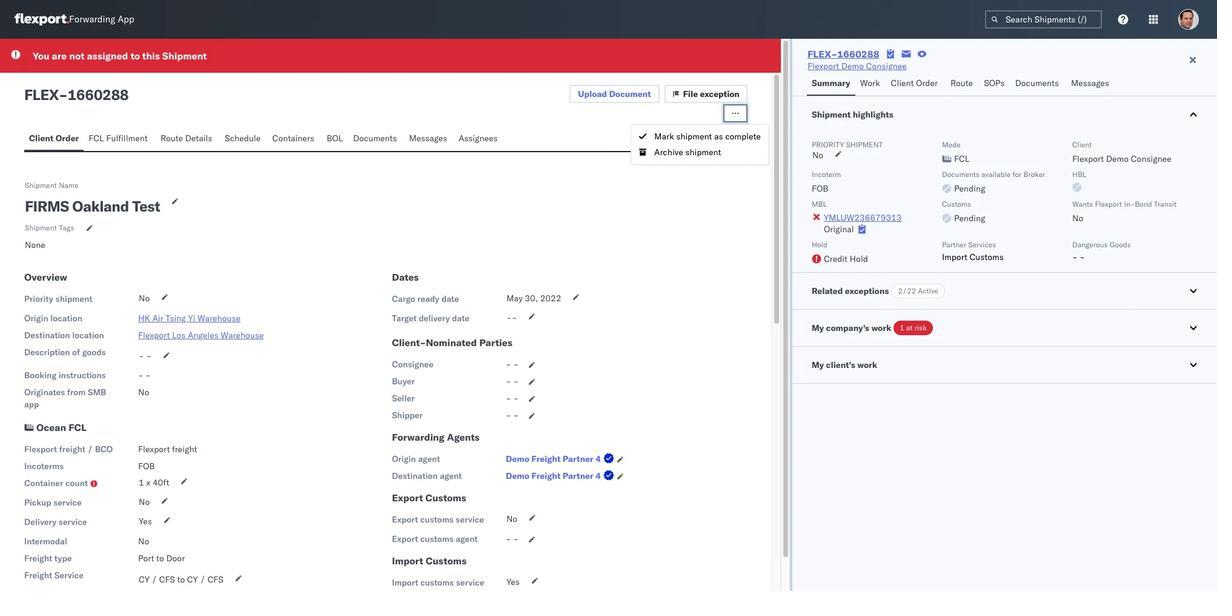 Task type: describe. For each thing, give the bounding box(es) containing it.
2 vertical spatial agent
[[456, 533, 478, 544]]

los
[[172, 330, 186, 341]]

shipment down mark shipment as complete
[[686, 147, 722, 158]]

1 for 1 x 40ft
[[139, 477, 144, 488]]

shipment for shipment name
[[25, 181, 57, 190]]

shipment right this
[[162, 50, 207, 62]]

flex-
[[808, 48, 838, 60]]

target
[[392, 313, 417, 324]]

from
[[67, 387, 86, 398]]

service down count
[[53, 497, 82, 508]]

dates
[[392, 271, 419, 283]]

smb
[[88, 387, 106, 398]]

my for my client's work
[[812, 360, 825, 370]]

none
[[25, 239, 45, 250]]

import customs
[[392, 555, 467, 567]]

originates
[[24, 387, 65, 398]]

shipment for shipment tags
[[25, 223, 57, 232]]

Search Shipments (/) text field
[[986, 10, 1103, 28]]

30,
[[525, 293, 538, 304]]

dangerous goods - -
[[1073, 240, 1132, 263]]

flexport for flexport los angeles warehouse
[[138, 330, 170, 341]]

0 horizontal spatial priority shipment
[[24, 293, 92, 304]]

x
[[146, 477, 151, 488]]

1 horizontal spatial to
[[156, 553, 164, 564]]

1 vertical spatial customs
[[421, 533, 454, 544]]

flexport demo consignee link
[[808, 60, 907, 72]]

2 vertical spatial documents
[[943, 170, 980, 179]]

fcl for fcl
[[955, 153, 970, 164]]

wants
[[1073, 199, 1094, 209]]

broker
[[1024, 170, 1046, 179]]

in-
[[1125, 199, 1136, 209]]

1 cy from the left
[[139, 574, 150, 585]]

2022
[[541, 293, 562, 304]]

wants flexport in-bond transit no
[[1073, 199, 1177, 224]]

0 horizontal spatial /
[[88, 444, 93, 455]]

destination for destination location
[[24, 330, 70, 341]]

import inside partner services import customs
[[943, 252, 968, 263]]

shipment up archive shipment at right top
[[677, 131, 713, 142]]

fcl fulfillment button
[[84, 127, 156, 151]]

flexport for flexport freight
[[138, 444, 170, 455]]

you
[[33, 50, 49, 62]]

consignee inside client flexport demo consignee incoterm fob
[[1132, 153, 1172, 164]]

goods
[[1110, 240, 1132, 249]]

order for the topmost client order button
[[917, 78, 938, 89]]

0 vertical spatial priority
[[812, 140, 845, 149]]

delivery
[[24, 517, 57, 527]]

summary button
[[807, 72, 856, 96]]

0 vertical spatial client order button
[[887, 72, 946, 96]]

1 vertical spatial priority
[[24, 293, 53, 304]]

0 horizontal spatial messages
[[409, 133, 448, 144]]

bco
[[95, 444, 113, 455]]

shipper
[[392, 410, 423, 421]]

seller
[[392, 393, 415, 404]]

ymluw236679313
[[824, 212, 902, 223]]

flex - 1660288
[[24, 85, 129, 104]]

flexport. image
[[15, 13, 69, 25]]

origin location
[[24, 313, 82, 324]]

of
[[72, 347, 80, 358]]

description of goods
[[24, 347, 106, 358]]

flexport los angeles warehouse link
[[138, 330, 264, 341]]

route for route details
[[161, 133, 183, 144]]

1 vertical spatial messages button
[[405, 127, 454, 151]]

demo freight partner 4 link for destination agent
[[506, 470, 617, 482]]

sops
[[985, 78, 1006, 89]]

as
[[715, 131, 724, 142]]

type
[[54, 553, 72, 564]]

port
[[138, 553, 154, 564]]

agents
[[447, 431, 480, 443]]

0 vertical spatial consignee
[[867, 61, 907, 72]]

1 x 40ft
[[139, 477, 169, 488]]

work button
[[856, 72, 887, 96]]

work
[[861, 78, 881, 89]]

1 vertical spatial 1660288
[[68, 85, 129, 104]]

original
[[824, 224, 855, 235]]

tags
[[59, 223, 74, 232]]

export for export customs
[[392, 492, 423, 504]]

2 horizontal spatial documents
[[1016, 78, 1060, 89]]

0 vertical spatial to
[[131, 50, 140, 62]]

complete
[[726, 131, 761, 142]]

target delivery date
[[392, 313, 470, 324]]

archive
[[655, 147, 684, 158]]

client's
[[827, 360, 856, 370]]

pickup service
[[24, 497, 82, 508]]

0 horizontal spatial documents
[[353, 133, 397, 144]]

40ft
[[153, 477, 169, 488]]

goods
[[82, 347, 106, 358]]

delivery
[[419, 313, 450, 324]]

import for customs
[[392, 555, 424, 567]]

upload
[[579, 89, 607, 99]]

bol button
[[322, 127, 349, 151]]

date for cargo ready date
[[442, 293, 459, 304]]

1 horizontal spatial priority shipment
[[812, 140, 883, 149]]

schedule
[[225, 133, 261, 144]]

exception
[[701, 89, 740, 99]]

fcl fulfillment
[[89, 133, 148, 144]]

container count
[[24, 478, 88, 489]]

agent for destination agent
[[440, 470, 462, 481]]

partner for destination agent
[[563, 470, 594, 481]]

oakland
[[72, 197, 129, 215]]

mode
[[943, 140, 961, 149]]

exceptions
[[846, 286, 890, 296]]

shipment for shipment highlights
[[812, 109, 851, 120]]

2 cy from the left
[[187, 574, 198, 585]]

service
[[54, 570, 84, 581]]

2 vertical spatial consignee
[[392, 359, 434, 370]]

1 horizontal spatial messages button
[[1067, 72, 1116, 96]]

for
[[1013, 170, 1022, 179]]

my client's work
[[812, 360, 878, 370]]

flexport los angeles warehouse
[[138, 330, 264, 341]]

containers
[[272, 133, 315, 144]]

flex-1660288
[[808, 48, 880, 60]]

no inside wants flexport in-bond transit no
[[1073, 213, 1084, 224]]

fcl for fcl fulfillment
[[89, 133, 104, 144]]

hk air tsing yi warehouse
[[138, 313, 241, 324]]

my for my company's work
[[812, 323, 825, 333]]

0 vertical spatial documents button
[[1011, 72, 1067, 96]]

client order for the bottommost client order button
[[29, 133, 79, 144]]

fulfillment
[[106, 133, 148, 144]]

are
[[52, 50, 67, 62]]

demo freight partner 4 for origin agent
[[506, 453, 601, 464]]

customs inside partner services import customs
[[970, 252, 1004, 263]]

shipment down highlights
[[847, 140, 883, 149]]

at
[[907, 323, 913, 332]]

related
[[812, 286, 844, 296]]

flexport freight / bco
[[24, 444, 113, 455]]

ready
[[418, 293, 440, 304]]

hk
[[138, 313, 150, 324]]

0 vertical spatial messages
[[1072, 78, 1110, 89]]

partner services import customs
[[943, 240, 1004, 263]]

4 for destination agent
[[596, 470, 601, 481]]

highlights
[[853, 109, 894, 120]]

destination for destination agent
[[392, 470, 438, 481]]

my client's work button
[[793, 347, 1218, 383]]

date for target delivery date
[[452, 313, 470, 324]]

1 vertical spatial documents button
[[349, 127, 405, 151]]

description
[[24, 347, 70, 358]]

- - for seller
[[506, 393, 519, 404]]

angeles
[[188, 330, 219, 341]]

work for my client's work
[[858, 360, 878, 370]]

delivery service
[[24, 517, 87, 527]]

details
[[185, 133, 212, 144]]

export for export customs service
[[392, 514, 418, 525]]

yes for delivery service
[[139, 516, 152, 527]]



Task type: vqa. For each thing, say whether or not it's contained in the screenshot.
2023 related to Los
no



Task type: locate. For each thing, give the bounding box(es) containing it.
2 horizontal spatial consignee
[[1132, 153, 1172, 164]]

customs up "export customs agent"
[[421, 514, 454, 525]]

assignees button
[[454, 127, 505, 151]]

customs for import
[[421, 577, 454, 588]]

flex
[[24, 85, 59, 104]]

demo inside client flexport demo consignee incoterm fob
[[1107, 153, 1129, 164]]

flexport up incoterms
[[24, 444, 57, 455]]

0 horizontal spatial consignee
[[392, 359, 434, 370]]

2 vertical spatial import
[[392, 577, 419, 588]]

partner for origin agent
[[563, 453, 594, 464]]

shipment up firms
[[25, 181, 57, 190]]

client order down flex
[[29, 133, 79, 144]]

1 left the x
[[139, 477, 144, 488]]

3 export from the top
[[392, 533, 418, 544]]

1 vertical spatial 4
[[596, 470, 601, 481]]

risk
[[915, 323, 927, 332]]

1 vertical spatial partner
[[563, 453, 594, 464]]

priority shipment up origin location
[[24, 293, 92, 304]]

2 vertical spatial fcl
[[69, 421, 87, 433]]

summary
[[812, 78, 851, 89]]

1 horizontal spatial origin
[[392, 453, 416, 464]]

shipment down summary button
[[812, 109, 851, 120]]

app
[[118, 14, 134, 25]]

fcl left the fulfillment
[[89, 133, 104, 144]]

- - for buyer
[[506, 376, 519, 387]]

import for customs
[[392, 577, 419, 588]]

location for destination location
[[72, 330, 104, 341]]

fob up mbl on the right top of page
[[812, 183, 829, 194]]

1 vertical spatial agent
[[440, 470, 462, 481]]

pickup
[[24, 497, 51, 508]]

1 vertical spatial fcl
[[955, 153, 970, 164]]

1 vertical spatial order
[[56, 133, 79, 144]]

1 for 1 at risk
[[900, 323, 905, 332]]

1660288 down assigned
[[68, 85, 129, 104]]

customs up the "export customs service"
[[426, 492, 467, 504]]

hbl
[[1073, 170, 1087, 179]]

tsing
[[166, 313, 186, 324]]

0 horizontal spatial hold
[[812, 240, 828, 249]]

service up "export customs agent"
[[456, 514, 484, 525]]

origin agent
[[392, 453, 440, 464]]

consignee up bond
[[1132, 153, 1172, 164]]

0 horizontal spatial 1660288
[[68, 85, 129, 104]]

- -
[[139, 350, 152, 361], [506, 359, 519, 370], [138, 370, 151, 381], [506, 376, 519, 387], [506, 393, 519, 404], [506, 410, 519, 421], [506, 533, 519, 544]]

2 horizontal spatial fcl
[[955, 153, 970, 164]]

1 vertical spatial documents
[[353, 133, 397, 144]]

company's
[[827, 323, 870, 333]]

credit
[[824, 253, 848, 264]]

2 cfs from the left
[[208, 574, 224, 585]]

flexport up hbl
[[1073, 153, 1105, 164]]

pending for customs
[[955, 213, 986, 224]]

cargo ready date
[[392, 293, 459, 304]]

1 vertical spatial client order button
[[24, 127, 84, 151]]

0 vertical spatial 1
[[900, 323, 905, 332]]

shipment
[[677, 131, 713, 142], [847, 140, 883, 149], [686, 147, 722, 158], [56, 293, 92, 304]]

import customs service
[[392, 577, 485, 588]]

file
[[684, 89, 698, 99]]

bond
[[1136, 199, 1153, 209]]

service down import customs
[[456, 577, 485, 588]]

file exception
[[684, 89, 740, 99]]

shipment
[[162, 50, 207, 62], [812, 109, 851, 120], [25, 181, 57, 190], [25, 223, 57, 232]]

1 vertical spatial route
[[161, 133, 183, 144]]

date up client-nominated parties
[[452, 313, 470, 324]]

1 horizontal spatial forwarding
[[392, 431, 445, 443]]

freight
[[59, 444, 85, 455], [172, 444, 197, 455]]

export for export customs agent
[[392, 533, 418, 544]]

customs down services
[[970, 252, 1004, 263]]

client flexport demo consignee incoterm fob
[[812, 140, 1172, 194]]

pending
[[955, 183, 986, 194], [955, 213, 986, 224]]

route for route
[[951, 78, 974, 89]]

documents right bol button
[[353, 133, 397, 144]]

origin for origin agent
[[392, 453, 416, 464]]

incoterm
[[812, 170, 842, 179]]

client order for the topmost client order button
[[892, 78, 938, 89]]

agent down the "export customs service"
[[456, 533, 478, 544]]

2 vertical spatial export
[[392, 533, 418, 544]]

1 vertical spatial import
[[392, 555, 424, 567]]

0 vertical spatial yes
[[139, 516, 152, 527]]

name
[[59, 181, 79, 190]]

firms
[[25, 197, 69, 215]]

0 horizontal spatial to
[[131, 50, 140, 62]]

1 vertical spatial 1
[[139, 477, 144, 488]]

instructions
[[59, 370, 106, 381]]

demo freight partner 4 link
[[506, 453, 617, 465], [506, 470, 617, 482]]

0 horizontal spatial yes
[[139, 516, 152, 527]]

1 horizontal spatial fob
[[812, 183, 829, 194]]

shipment inside 'button'
[[812, 109, 851, 120]]

0 horizontal spatial cy
[[139, 574, 150, 585]]

origin for origin location
[[24, 313, 48, 324]]

route left details on the left
[[161, 133, 183, 144]]

fcl inside button
[[89, 133, 104, 144]]

flexport left in-
[[1096, 199, 1123, 209]]

- - for consignee
[[506, 359, 519, 370]]

forwarding for forwarding agents
[[392, 431, 445, 443]]

export up import customs
[[392, 533, 418, 544]]

my
[[812, 323, 825, 333], [812, 360, 825, 370]]

export down export customs
[[392, 514, 418, 525]]

cy / cfs to cy / cfs
[[139, 574, 224, 585]]

destination down origin agent
[[392, 470, 438, 481]]

1 horizontal spatial fcl
[[89, 133, 104, 144]]

1 vertical spatial warehouse
[[221, 330, 264, 341]]

flexport down flex-
[[808, 61, 840, 72]]

originates from smb app
[[24, 387, 106, 410]]

-
[[59, 85, 68, 104], [1073, 252, 1078, 263], [1081, 252, 1086, 263], [507, 312, 512, 323], [512, 312, 517, 323], [139, 350, 144, 361], [146, 350, 152, 361], [506, 359, 511, 370], [514, 359, 519, 370], [138, 370, 143, 381], [146, 370, 151, 381], [506, 376, 511, 387], [514, 376, 519, 387], [506, 393, 511, 404], [514, 393, 519, 404], [506, 410, 511, 421], [514, 410, 519, 421], [506, 533, 511, 544], [514, 533, 519, 544]]

forwarding
[[69, 14, 115, 25], [392, 431, 445, 443]]

forwarding for forwarding app
[[69, 14, 115, 25]]

ocean
[[36, 421, 66, 433]]

documents button right the bol
[[349, 127, 405, 151]]

shipment up origin location
[[56, 293, 92, 304]]

0 vertical spatial date
[[442, 293, 459, 304]]

0 vertical spatial import
[[943, 252, 968, 263]]

1 horizontal spatial 1
[[900, 323, 905, 332]]

agent for origin agent
[[418, 453, 440, 464]]

date right ready
[[442, 293, 459, 304]]

destination up description
[[24, 330, 70, 341]]

2 pending from the top
[[955, 213, 986, 224]]

booking instructions
[[24, 370, 106, 381]]

my left "company's"
[[812, 323, 825, 333]]

documents button right 'sops'
[[1011, 72, 1067, 96]]

firms oakland test
[[25, 197, 160, 215]]

demo freight partner 4 link for origin agent
[[506, 453, 617, 465]]

2 vertical spatial to
[[177, 574, 185, 585]]

1 horizontal spatial route
[[951, 78, 974, 89]]

yes
[[139, 516, 152, 527], [507, 577, 520, 587]]

priority down overview
[[24, 293, 53, 304]]

pending down documents available for broker
[[955, 183, 986, 194]]

1 demo freight partner 4 from the top
[[506, 453, 601, 464]]

1 vertical spatial priority shipment
[[24, 293, 92, 304]]

flexport up the 1 x 40ft
[[138, 444, 170, 455]]

demo freight partner 4 for destination agent
[[506, 470, 601, 481]]

2 horizontal spatial /
[[200, 574, 205, 585]]

0 vertical spatial my
[[812, 323, 825, 333]]

1 horizontal spatial order
[[917, 78, 938, 89]]

--
[[507, 312, 517, 323]]

work inside button
[[858, 360, 878, 370]]

client right work 'button'
[[892, 78, 914, 89]]

0 vertical spatial pending
[[955, 183, 986, 194]]

hold
[[812, 240, 828, 249], [850, 253, 869, 264]]

1 my from the top
[[812, 323, 825, 333]]

partner inside partner services import customs
[[943, 240, 967, 249]]

location
[[50, 313, 82, 324], [72, 330, 104, 341]]

1 horizontal spatial client order button
[[887, 72, 946, 96]]

forwarding left app
[[69, 14, 115, 25]]

4 for origin agent
[[596, 453, 601, 464]]

messages button
[[1067, 72, 1116, 96], [405, 127, 454, 151]]

0 vertical spatial partner
[[943, 240, 967, 249]]

documents right the sops button
[[1016, 78, 1060, 89]]

0 horizontal spatial cfs
[[159, 574, 175, 585]]

yes for import customs service
[[507, 577, 520, 587]]

import
[[943, 252, 968, 263], [392, 555, 424, 567], [392, 577, 419, 588]]

2 4 from the top
[[596, 470, 601, 481]]

0 vertical spatial documents
[[1016, 78, 1060, 89]]

client down flex
[[29, 133, 54, 144]]

may
[[507, 293, 523, 304]]

1 horizontal spatial destination
[[392, 470, 438, 481]]

1 vertical spatial fob
[[138, 461, 155, 472]]

0 horizontal spatial origin
[[24, 313, 48, 324]]

shipment tags
[[25, 223, 74, 232]]

2 demo freight partner 4 from the top
[[506, 470, 601, 481]]

warehouse up angeles in the left of the page
[[198, 313, 241, 324]]

fob inside client flexport demo consignee incoterm fob
[[812, 183, 829, 194]]

customs for export
[[421, 514, 454, 525]]

2 my from the top
[[812, 360, 825, 370]]

forwarding inside "link"
[[69, 14, 115, 25]]

fob up the x
[[138, 461, 155, 472]]

0 vertical spatial agent
[[418, 453, 440, 464]]

flexport inside wants flexport in-bond transit no
[[1096, 199, 1123, 209]]

shipment name
[[25, 181, 79, 190]]

door
[[166, 553, 185, 564]]

to right port
[[156, 553, 164, 564]]

schedule button
[[220, 127, 268, 151]]

1 4 from the top
[[596, 453, 601, 464]]

shipment up none
[[25, 223, 57, 232]]

0 horizontal spatial freight
[[59, 444, 85, 455]]

2 vertical spatial customs
[[421, 577, 454, 588]]

hold right credit
[[850, 253, 869, 264]]

container
[[24, 478, 63, 489]]

freight for flexport freight
[[172, 444, 197, 455]]

1 horizontal spatial consignee
[[867, 61, 907, 72]]

0 vertical spatial demo freight partner 4 link
[[506, 453, 617, 465]]

client inside client flexport demo consignee incoterm fob
[[1073, 140, 1093, 149]]

1 vertical spatial my
[[812, 360, 825, 370]]

0 horizontal spatial route
[[161, 133, 183, 144]]

shipment highlights
[[812, 109, 894, 120]]

documents down mode
[[943, 170, 980, 179]]

1 horizontal spatial 1660288
[[838, 48, 880, 60]]

2 export from the top
[[392, 514, 418, 525]]

freight for flexport freight / bco
[[59, 444, 85, 455]]

1660288 up flexport demo consignee
[[838, 48, 880, 60]]

route inside button
[[951, 78, 974, 89]]

1 horizontal spatial client
[[892, 78, 914, 89]]

2 demo freight partner 4 link from the top
[[506, 470, 617, 482]]

0 vertical spatial destination
[[24, 330, 70, 341]]

0 vertical spatial warehouse
[[198, 313, 241, 324]]

pending for documents available for broker
[[955, 183, 986, 194]]

flexport inside client flexport demo consignee incoterm fob
[[1073, 153, 1105, 164]]

assigned
[[87, 50, 128, 62]]

0 vertical spatial location
[[50, 313, 82, 324]]

overview
[[24, 271, 67, 283]]

1 vertical spatial demo freight partner 4
[[506, 470, 601, 481]]

consignee up work on the right of page
[[867, 61, 907, 72]]

1 horizontal spatial documents button
[[1011, 72, 1067, 96]]

mark shipment as complete
[[655, 131, 761, 142]]

4
[[596, 453, 601, 464], [596, 470, 601, 481]]

origin up destination agent
[[392, 453, 416, 464]]

1 pending from the top
[[955, 183, 986, 194]]

flexport for flexport freight / bco
[[24, 444, 57, 455]]

client order button right work on the right of page
[[887, 72, 946, 96]]

customs down import customs
[[421, 577, 454, 588]]

work for my company's work
[[872, 323, 892, 333]]

consignee up buyer
[[392, 359, 434, 370]]

client-
[[392, 336, 426, 349]]

2 freight from the left
[[172, 444, 197, 455]]

destination agent
[[392, 470, 462, 481]]

to down door
[[177, 574, 185, 585]]

1 horizontal spatial /
[[152, 574, 157, 585]]

intermodal
[[24, 536, 67, 547]]

to left this
[[131, 50, 140, 62]]

shipment highlights button
[[793, 96, 1218, 133]]

pending up services
[[955, 213, 986, 224]]

origin up destination location
[[24, 313, 48, 324]]

credit hold
[[824, 253, 869, 264]]

1 horizontal spatial client order
[[892, 78, 938, 89]]

location up goods
[[72, 330, 104, 341]]

0 horizontal spatial client
[[29, 133, 54, 144]]

work right client's
[[858, 360, 878, 370]]

1 horizontal spatial yes
[[507, 577, 520, 587]]

0 horizontal spatial 1
[[139, 477, 144, 488]]

0 vertical spatial 1660288
[[838, 48, 880, 60]]

location for origin location
[[50, 313, 82, 324]]

0 vertical spatial messages button
[[1067, 72, 1116, 96]]

1 vertical spatial demo freight partner 4 link
[[506, 470, 617, 482]]

documents button
[[1011, 72, 1067, 96], [349, 127, 405, 151]]

client-nominated parties
[[392, 336, 513, 349]]

0 vertical spatial 4
[[596, 453, 601, 464]]

agent up export customs
[[440, 470, 462, 481]]

0 horizontal spatial messages button
[[405, 127, 454, 151]]

customs up import customs service
[[426, 555, 467, 567]]

export customs agent
[[392, 533, 478, 544]]

flexport down air
[[138, 330, 170, 341]]

agent up destination agent
[[418, 453, 440, 464]]

ocean fcl
[[36, 421, 87, 433]]

1 vertical spatial hold
[[850, 253, 869, 264]]

booking
[[24, 370, 56, 381]]

client up hbl
[[1073, 140, 1093, 149]]

0 horizontal spatial fob
[[138, 461, 155, 472]]

- - for shipper
[[506, 410, 519, 421]]

consignee
[[867, 61, 907, 72], [1132, 153, 1172, 164], [392, 359, 434, 370]]

- - for description of goods
[[139, 350, 152, 361]]

dangerous
[[1073, 240, 1109, 249]]

partner
[[943, 240, 967, 249], [563, 453, 594, 464], [563, 470, 594, 481]]

0 horizontal spatial priority
[[24, 293, 53, 304]]

my inside button
[[812, 360, 825, 370]]

1 horizontal spatial cfs
[[208, 574, 224, 585]]

customs
[[943, 199, 972, 209], [970, 252, 1004, 263], [426, 492, 467, 504], [426, 555, 467, 567]]

1 demo freight partner 4 link from the top
[[506, 453, 617, 465]]

0 horizontal spatial documents button
[[349, 127, 405, 151]]

0 vertical spatial route
[[951, 78, 974, 89]]

1 cfs from the left
[[159, 574, 175, 585]]

location up destination location
[[50, 313, 82, 324]]

freight service
[[24, 570, 84, 581]]

1 export from the top
[[392, 492, 423, 504]]

1 vertical spatial destination
[[392, 470, 438, 481]]

not
[[69, 50, 85, 62]]

hold up credit
[[812, 240, 828, 249]]

client order button up shipment name on the left
[[24, 127, 84, 151]]

cy
[[139, 574, 150, 585], [187, 574, 198, 585]]

flexport for flexport demo consignee
[[808, 61, 840, 72]]

2 vertical spatial partner
[[563, 470, 594, 481]]

forwarding app link
[[15, 13, 134, 25]]

order left route button
[[917, 78, 938, 89]]

priority shipment down "shipment highlights"
[[812, 140, 883, 149]]

1 horizontal spatial freight
[[172, 444, 197, 455]]

0 horizontal spatial client order button
[[24, 127, 84, 151]]

0 horizontal spatial order
[[56, 133, 79, 144]]

work left at
[[872, 323, 892, 333]]

my left client's
[[812, 360, 825, 370]]

warehouse right angeles in the left of the page
[[221, 330, 264, 341]]

file exception button
[[665, 85, 748, 103], [665, 85, 748, 103]]

1 vertical spatial work
[[858, 360, 878, 370]]

2 horizontal spatial client
[[1073, 140, 1093, 149]]

route inside 'button'
[[161, 133, 183, 144]]

1 horizontal spatial documents
[[943, 170, 980, 179]]

transit
[[1155, 199, 1177, 209]]

customs down the "export customs service"
[[421, 533, 454, 544]]

fcl up flexport freight / bco
[[69, 421, 87, 433]]

client order right work 'button'
[[892, 78, 938, 89]]

fcl down mode
[[955, 153, 970, 164]]

customs down documents available for broker
[[943, 199, 972, 209]]

forwarding up origin agent
[[392, 431, 445, 443]]

export down destination agent
[[392, 492, 423, 504]]

priority up incoterm
[[812, 140, 845, 149]]

0 horizontal spatial destination
[[24, 330, 70, 341]]

0 horizontal spatial fcl
[[69, 421, 87, 433]]

1 freight from the left
[[59, 444, 85, 455]]

route button
[[946, 72, 980, 96]]

1 left at
[[900, 323, 905, 332]]

order for the bottommost client order button
[[56, 133, 79, 144]]

2 horizontal spatial to
[[177, 574, 185, 585]]

- - for export customs agent
[[506, 533, 519, 544]]

order down flex - 1660288
[[56, 133, 79, 144]]

freight type
[[24, 553, 72, 564]]

1 vertical spatial origin
[[392, 453, 416, 464]]

1 horizontal spatial priority
[[812, 140, 845, 149]]

app
[[24, 399, 39, 410]]

service down pickup service
[[59, 517, 87, 527]]

0 horizontal spatial forwarding
[[69, 14, 115, 25]]

route left 'sops'
[[951, 78, 974, 89]]

0 vertical spatial hold
[[812, 240, 828, 249]]



